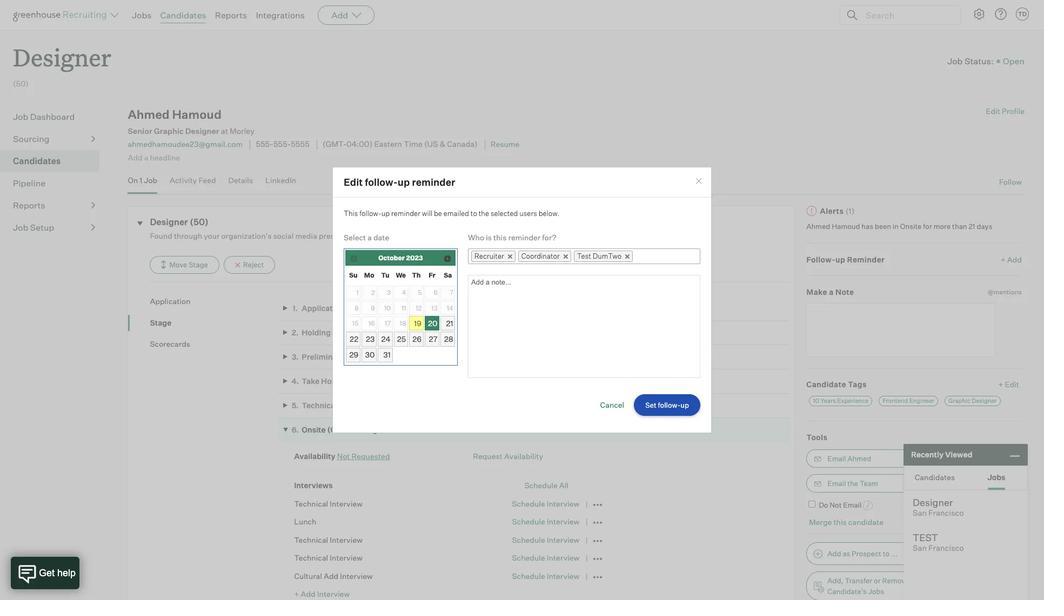 Task type: describe. For each thing, give the bounding box(es) containing it.
activity feed
[[170, 176, 216, 185]]

been
[[875, 222, 892, 231]]

to inside 'edit follow-up reminder' dialog
[[471, 209, 477, 218]]

1 vertical spatial graphic
[[949, 397, 971, 405]]

10 for 10 years experience
[[813, 397, 820, 405]]

@mentions
[[988, 288, 1022, 296]]

0 horizontal spatial 18,
[[408, 426, 418, 435]]

years
[[821, 397, 836, 405]]

1. application review applied on  sep 18, 2023 |
[[293, 304, 470, 313]]

edit for edit follow-up reminder
[[344, 176, 363, 188]]

candidate tags
[[807, 380, 867, 389]]

2023 inside 'edit follow-up reminder' dialog
[[406, 254, 423, 262]]

greenhouse recruiting image
[[13, 9, 110, 22]]

0 vertical spatial (50)
[[13, 79, 29, 88]]

0 horizontal spatial application
[[150, 297, 191, 306]]

1 schedule interview link from the top
[[512, 499, 580, 509]]

designer san francisco
[[913, 497, 964, 518]]

1 555- from the left
[[256, 140, 273, 149]]

francisco for test
[[929, 544, 964, 554]]

ahmed for ahmed hamoud has been in onsite for more than 21 days
[[807, 222, 831, 231]]

selected
[[491, 209, 518, 218]]

will
[[422, 209, 433, 218]]

technical interview for 3rd schedule interview link from the bottom
[[294, 536, 363, 545]]

dumtwo
[[593, 252, 622, 260]]

add inside add as prospect to ... 'button'
[[828, 550, 842, 558]]

1 horizontal spatial onsite
[[901, 222, 922, 231]]

designer for designer
[[13, 41, 111, 73]]

04:00)
[[347, 140, 373, 149]]

26 link
[[409, 332, 424, 347]]

cancel link
[[600, 401, 625, 410]]

a for make
[[830, 288, 834, 297]]

remove
[[883, 577, 909, 585]]

job for job setup
[[13, 222, 28, 233]]

candidate
[[807, 380, 847, 389]]

edit inside + edit link
[[1005, 380, 1020, 389]]

found
[[150, 231, 172, 241]]

on
[[409, 304, 418, 313]]

a for select
[[368, 233, 372, 242]]

20
[[428, 319, 438, 328]]

job setup link
[[13, 221, 95, 234]]

|
[[466, 304, 468, 313]]

technical interview for 2nd schedule interview link from the bottom
[[294, 554, 363, 563]]

sa
[[444, 271, 452, 279]]

ahmedhamoudee23@gmail.com
[[128, 140, 243, 149]]

the inside button
[[848, 479, 859, 488]]

td button
[[1016, 8, 1029, 21]]

frontend engineer
[[883, 397, 935, 405]]

a for add
[[144, 153, 148, 162]]

Do Not Email checkbox
[[809, 501, 816, 508]]

your
[[204, 231, 220, 241]]

2 schedule interview from the top
[[512, 517, 580, 527]]

has
[[862, 222, 874, 231]]

candidate's
[[828, 588, 867, 596]]

hamoud for ahmed hamoud senior graphic designer at morley
[[172, 107, 222, 122]]

below.
[[539, 209, 560, 218]]

move
[[169, 261, 187, 269]]

schedule all link
[[525, 481, 569, 490]]

technical for 2nd schedule interview link from the bottom
[[294, 554, 328, 563]]

3 schedule interview from the top
[[512, 536, 580, 545]]

cultural add interview
[[294, 572, 373, 581]]

21 inside 'edit follow-up reminder' dialog
[[446, 319, 453, 328]]

1 horizontal spatial candidates link
[[160, 10, 206, 21]]

+ add interview
[[294, 590, 350, 599]]

2 vertical spatial up
[[836, 255, 846, 264]]

or
[[874, 577, 881, 585]]

email the team
[[828, 479, 878, 488]]

reminder for edit follow-up reminder
[[412, 176, 455, 188]]

Search text field
[[863, 7, 951, 23]]

viewed
[[946, 450, 973, 460]]

2. holding tank
[[292, 328, 351, 337]]

san for designer
[[913, 509, 927, 518]]

2 schedule interview link from the top
[[512, 517, 580, 527]]

close image
[[695, 177, 703, 186]]

add,
[[828, 577, 844, 585]]

add, transfer or remove candidate's jobs button
[[807, 572, 929, 601]]

1 horizontal spatial 18,
[[435, 304, 444, 313]]

jobs link
[[132, 10, 152, 21]]

team
[[860, 479, 878, 488]]

follow
[[999, 177, 1022, 187]]

we
[[396, 271, 406, 279]]

test dumtwo
[[577, 252, 622, 260]]

resume link
[[491, 140, 520, 149]]

designer inside ahmed hamoud senior graphic designer at morley
[[185, 127, 219, 136]]

+ for + add
[[1001, 255, 1006, 264]]

setup
[[30, 222, 54, 233]]

1 horizontal spatial reports
[[215, 10, 247, 21]]

designer link
[[13, 30, 111, 75]]

october 2023
[[379, 254, 423, 262]]

sep 18, 2023
[[392, 426, 438, 435]]

19
[[414, 319, 422, 328]]

merge this candidate link
[[810, 518, 884, 527]]

job right on in the top left of the page
[[144, 176, 157, 185]]

alerts
[[820, 206, 844, 215]]

ahmed hamoud senior graphic designer at morley
[[128, 107, 255, 136]]

reject
[[243, 261, 264, 269]]

technical for fifth schedule interview link from the bottom of the page
[[294, 499, 328, 509]]

mo
[[364, 271, 374, 279]]

experience
[[838, 397, 869, 405]]

activity
[[170, 176, 197, 185]]

+ edit link
[[996, 377, 1022, 392]]

headline
[[150, 153, 180, 162]]

1 horizontal spatial application
[[302, 304, 344, 313]]

test
[[913, 532, 939, 544]]

0 vertical spatial 21
[[969, 222, 976, 231]]

follow-
[[807, 255, 836, 264]]

0 horizontal spatial candidates link
[[13, 155, 95, 168]]

0 horizontal spatial jobs
[[132, 10, 152, 21]]

merge
[[810, 518, 832, 527]]

0 vertical spatial sep
[[419, 304, 433, 313]]

technical for 3rd schedule interview link from the bottom
[[294, 536, 328, 545]]

email for email the team
[[828, 479, 846, 488]]

frontend
[[883, 397, 908, 405]]

graphic designer
[[949, 397, 997, 405]]

this inside 'edit follow-up reminder' dialog
[[494, 233, 507, 242]]

4 schedule interview from the top
[[512, 554, 580, 563]]

feed
[[199, 176, 216, 185]]

1 vertical spatial reports
[[13, 200, 45, 211]]

1 schedule interview from the top
[[512, 499, 580, 509]]

on 1 job link
[[128, 176, 157, 191]]

in
[[893, 222, 899, 231]]

cultural
[[294, 572, 322, 581]]

0 horizontal spatial stage
[[150, 318, 171, 327]]

follow- for this
[[360, 209, 382, 218]]

2
[[371, 289, 375, 297]]

4 schedule interview link from the top
[[512, 554, 580, 563]]

555-555-5555
[[256, 140, 310, 149]]

request availability
[[473, 452, 543, 461]]

through
[[174, 231, 202, 241]]

move stage
[[169, 261, 208, 269]]

23
[[366, 335, 375, 344]]

open
[[1003, 56, 1025, 66]]

th
[[412, 271, 421, 279]]

10 for 10
[[384, 304, 391, 312]]

jobs inside add, transfer or remove candidate's jobs
[[868, 588, 885, 596]]

designer for designer san francisco
[[913, 497, 953, 509]]

27
[[429, 335, 438, 344]]

tu
[[381, 271, 390, 279]]

interviews
[[294, 481, 333, 490]]

+ for + add interview
[[294, 590, 299, 599]]

senior
[[128, 127, 152, 136]]

scorecards link
[[150, 339, 278, 350]]

tank
[[333, 328, 351, 337]]

job for job dashboard
[[13, 111, 28, 122]]

linkedin
[[266, 176, 296, 185]]

edit follow-up reminder dialog
[[332, 167, 712, 433]]



Task type: locate. For each thing, give the bounding box(es) containing it.
morley
[[230, 127, 255, 136]]

technical interview up cultural add interview
[[294, 554, 363, 563]]

22
[[350, 335, 359, 344]]

1 vertical spatial to
[[883, 550, 890, 558]]

francisco for designer
[[929, 509, 964, 518]]

(50) up job dashboard
[[13, 79, 29, 88]]

2 san from the top
[[913, 544, 927, 554]]

2 vertical spatial 2023
[[419, 426, 438, 435]]

0 horizontal spatial candidates
[[13, 156, 61, 167]]

0 vertical spatial edit
[[986, 107, 1001, 116]]

move stage button
[[150, 256, 219, 274]]

ahmed down the alerts
[[807, 222, 831, 231]]

onsite right in
[[901, 222, 922, 231]]

1 horizontal spatial sep
[[419, 304, 433, 313]]

up for edit
[[398, 176, 410, 188]]

job dashboard link
[[13, 110, 95, 123]]

1 horizontal spatial 10
[[813, 397, 820, 405]]

tools
[[807, 433, 828, 442]]

a left 'headline'
[[144, 153, 148, 162]]

16
[[369, 320, 375, 328]]

18, right stage)
[[408, 426, 418, 435]]

1 horizontal spatial graphic
[[949, 397, 971, 405]]

0 horizontal spatial reports link
[[13, 199, 95, 212]]

san up 'test'
[[913, 509, 927, 518]]

0 vertical spatial san
[[913, 509, 927, 518]]

+ down "cultural"
[[294, 590, 299, 599]]

0 vertical spatial candidates link
[[160, 10, 206, 21]]

5
[[418, 289, 422, 297]]

graphic designer link
[[945, 396, 1001, 407]]

screen
[[346, 352, 372, 362]]

1 vertical spatial email
[[828, 479, 846, 488]]

0 vertical spatial stage
[[189, 261, 208, 269]]

none text field inside 'edit follow-up reminder' dialog
[[633, 250, 647, 263]]

0 horizontal spatial onsite
[[302, 426, 326, 435]]

0 vertical spatial the
[[479, 209, 489, 218]]

francisco inside test san francisco
[[929, 544, 964, 554]]

users
[[520, 209, 537, 218]]

0 vertical spatial reports link
[[215, 10, 247, 21]]

22 link
[[346, 332, 361, 347]]

2 technical interview from the top
[[294, 536, 363, 545]]

0 vertical spatial candidates
[[160, 10, 206, 21]]

5.
[[292, 401, 299, 410]]

reminder up be
[[412, 176, 455, 188]]

19 link
[[409, 316, 424, 331]]

hamoud inside ahmed hamoud senior graphic designer at morley
[[172, 107, 222, 122]]

555- left 5555
[[256, 140, 273, 149]]

1 vertical spatial the
[[848, 479, 859, 488]]

reminder
[[412, 176, 455, 188], [391, 209, 421, 218], [508, 233, 541, 242]]

interview
[[339, 401, 373, 410], [330, 499, 363, 509], [547, 499, 580, 509], [547, 517, 580, 527], [330, 536, 363, 545], [547, 536, 580, 545], [330, 554, 363, 563], [547, 554, 580, 563], [340, 572, 373, 581], [547, 572, 580, 581], [317, 590, 350, 599]]

1 vertical spatial reports link
[[13, 199, 95, 212]]

2 vertical spatial ahmed
[[848, 454, 872, 463]]

to right the emailed in the top left of the page
[[471, 209, 477, 218]]

not
[[830, 501, 842, 510]]

graphic
[[154, 127, 184, 136], [949, 397, 971, 405]]

21
[[969, 222, 976, 231], [446, 319, 453, 328]]

1 right on in the top left of the page
[[140, 176, 142, 185]]

5 schedule interview link from the top
[[512, 572, 580, 581]]

follow- down eastern in the left of the page
[[365, 176, 398, 188]]

email inside button
[[828, 479, 846, 488]]

21 down 14
[[446, 319, 453, 328]]

candidates link right jobs 'link'
[[160, 10, 206, 21]]

1 san from the top
[[913, 509, 927, 518]]

follow link
[[999, 177, 1022, 187]]

stage)
[[361, 426, 385, 435]]

ahmed inside email ahmed 'button'
[[848, 454, 872, 463]]

candidates right jobs 'link'
[[160, 10, 206, 21]]

technical interview down lunch
[[294, 536, 363, 545]]

1 horizontal spatial 21
[[969, 222, 976, 231]]

graphic inside ahmed hamoud senior graphic designer at morley
[[154, 127, 184, 136]]

time
[[404, 140, 423, 149]]

0 vertical spatial onsite
[[901, 222, 922, 231]]

lunch
[[294, 517, 317, 527]]

add inside + add link
[[1008, 255, 1022, 264]]

designer down "greenhouse recruiting" image
[[13, 41, 111, 73]]

reject button
[[224, 256, 275, 274]]

0 vertical spatial up
[[398, 176, 410, 188]]

to
[[471, 209, 477, 218], [883, 550, 890, 558]]

is
[[486, 233, 492, 242]]

1 vertical spatial test
[[345, 377, 361, 386]]

the left selected
[[479, 209, 489, 218]]

technical interview down interviews at the left bottom of page
[[294, 499, 363, 509]]

ahmed inside ahmed hamoud senior graphic designer at morley
[[128, 107, 170, 122]]

1 vertical spatial hamoud
[[832, 222, 860, 231]]

1 technical interview from the top
[[294, 499, 363, 509]]

reminder for this follow-up reminder will be emailed to the selected users below.
[[391, 209, 421, 218]]

10 left years at the bottom of the page
[[813, 397, 820, 405]]

up down the (gmt-04:00) eastern time (us & canada)
[[398, 176, 410, 188]]

technical interview
[[294, 499, 363, 509], [294, 536, 363, 545], [294, 554, 363, 563]]

1 horizontal spatial jobs
[[868, 588, 885, 596]]

1 vertical spatial technical interview
[[294, 536, 363, 545]]

edit inside 'edit follow-up reminder' dialog
[[344, 176, 363, 188]]

this down "do not email" on the bottom right of the page
[[834, 518, 847, 527]]

(50)
[[13, 79, 29, 88], [190, 217, 209, 227]]

up for this
[[382, 209, 390, 218]]

email up email the team
[[828, 454, 846, 463]]

hamoud down (1)
[[832, 222, 860, 231]]

0 vertical spatial reminder
[[412, 176, 455, 188]]

the inside 'edit follow-up reminder' dialog
[[479, 209, 489, 218]]

follow- right this
[[360, 209, 382, 218]]

to left ... in the bottom of the page
[[883, 550, 890, 558]]

555- up linkedin
[[273, 140, 291, 149]]

(current
[[327, 426, 359, 435]]

1 vertical spatial 2023
[[446, 304, 464, 313]]

1 vertical spatial san
[[913, 544, 927, 554]]

test right home
[[345, 377, 361, 386]]

0 vertical spatial follow-
[[365, 176, 398, 188]]

24 link
[[378, 332, 393, 347]]

dashboard
[[30, 111, 75, 122]]

2 vertical spatial reminder
[[508, 233, 541, 242]]

10 inside 'edit follow-up reminder' dialog
[[384, 304, 391, 312]]

make a note
[[807, 288, 855, 297]]

the left team
[[848, 479, 859, 488]]

25
[[397, 335, 406, 344]]

1 vertical spatial +
[[999, 380, 1004, 389]]

28
[[444, 335, 453, 344]]

1 vertical spatial follow-
[[360, 209, 382, 218]]

ahmed for ahmed hamoud senior graphic designer at morley
[[128, 107, 170, 122]]

ahmed up email the team
[[848, 454, 872, 463]]

0 vertical spatial hamoud
[[172, 107, 222, 122]]

email for email ahmed
[[828, 454, 846, 463]]

add button
[[318, 5, 375, 25]]

san right ... in the bottom of the page
[[913, 544, 927, 554]]

0 horizontal spatial to
[[471, 209, 477, 218]]

reminder
[[847, 255, 885, 264]]

1 horizontal spatial hamoud
[[832, 222, 860, 231]]

2 availability from the left
[[504, 452, 543, 461]]

technical right 5.
[[302, 401, 337, 410]]

stage up "scorecards"
[[150, 318, 171, 327]]

francisco inside designer san francisco
[[929, 509, 964, 518]]

emailed
[[444, 209, 469, 218]]

stage
[[189, 261, 208, 269], [150, 318, 171, 327]]

configure image
[[973, 8, 986, 21]]

sep right on
[[419, 304, 433, 313]]

10 right 9
[[384, 304, 391, 312]]

san inside test san francisco
[[913, 544, 927, 554]]

18,
[[435, 304, 444, 313], [408, 426, 418, 435]]

email right not
[[844, 501, 862, 510]]

2 horizontal spatial ahmed
[[848, 454, 872, 463]]

0 vertical spatial technical interview
[[294, 499, 363, 509]]

0 horizontal spatial (50)
[[13, 79, 29, 88]]

who
[[468, 233, 484, 242]]

add a headline
[[128, 153, 180, 162]]

0 vertical spatial test
[[577, 252, 591, 260]]

0 vertical spatial to
[[471, 209, 477, 218]]

email ahmed
[[828, 454, 872, 463]]

designer up 'test'
[[913, 497, 953, 509]]

a inside 'edit follow-up reminder' dialog
[[368, 233, 372, 242]]

sourcing link
[[13, 133, 95, 146]]

None submit
[[634, 395, 701, 416]]

reminder up coordinator
[[508, 233, 541, 242]]

canada)
[[447, 140, 478, 149]]

0 horizontal spatial reports
[[13, 200, 45, 211]]

2 555- from the left
[[273, 140, 291, 149]]

designer inside designer san francisco
[[913, 497, 953, 509]]

technical interview for fifth schedule interview link from the bottom of the page
[[294, 499, 363, 509]]

designer for designer (50)
[[150, 217, 188, 227]]

20 link
[[425, 316, 440, 331]]

5 schedule interview from the top
[[512, 572, 580, 581]]

0 horizontal spatial 21
[[446, 319, 453, 328]]

tags
[[848, 380, 867, 389]]

0 horizontal spatial up
[[382, 209, 390, 218]]

candidates link up pipeline link
[[13, 155, 95, 168]]

application down "move"
[[150, 297, 191, 306]]

1 vertical spatial onsite
[[302, 426, 326, 435]]

hamoud up ahmedhamoudee23@gmail.com link
[[172, 107, 222, 122]]

francisco
[[929, 509, 964, 518], [929, 544, 964, 554]]

reminder for who is this reminder for?
[[508, 233, 541, 242]]

0 vertical spatial reports
[[215, 10, 247, 21]]

3 technical interview from the top
[[294, 554, 363, 563]]

reports down pipeline
[[13, 200, 45, 211]]

profile
[[1002, 107, 1025, 116]]

home
[[321, 377, 343, 386]]

29 link
[[346, 348, 361, 363]]

availability up interviews at the left bottom of page
[[294, 452, 335, 461]]

1 inside 'edit follow-up reminder' dialog
[[356, 289, 359, 297]]

5555
[[291, 140, 310, 149]]

candidates down sourcing
[[13, 156, 61, 167]]

Add a note... text field
[[468, 275, 701, 378]]

2 horizontal spatial a
[[830, 288, 834, 297]]

designer down + edit link
[[972, 397, 997, 405]]

1 horizontal spatial 1
[[356, 289, 359, 297]]

graphic up the ahmedhamoudee23@gmail.com
[[154, 127, 184, 136]]

(50) up through
[[190, 217, 209, 227]]

1 vertical spatial jobs
[[988, 473, 1006, 482]]

1 horizontal spatial stage
[[189, 261, 208, 269]]

0 horizontal spatial sep
[[392, 426, 406, 435]]

1 francisco from the top
[[929, 509, 964, 518]]

1 vertical spatial a
[[368, 233, 372, 242]]

2 horizontal spatial up
[[836, 255, 846, 264]]

@mentions link
[[988, 287, 1022, 298]]

1 vertical spatial francisco
[[929, 544, 964, 554]]

this right is
[[494, 233, 507, 242]]

san inside designer san francisco
[[913, 509, 927, 518]]

21 right than
[[969, 222, 976, 231]]

san for test
[[913, 544, 927, 554]]

2 vertical spatial +
[[294, 590, 299, 599]]

0 vertical spatial a
[[144, 153, 148, 162]]

1 vertical spatial (50)
[[190, 217, 209, 227]]

2 vertical spatial jobs
[[868, 588, 885, 596]]

to inside 'button'
[[883, 550, 890, 558]]

1 availability from the left
[[294, 452, 335, 461]]

1 up 8 on the bottom of page
[[356, 289, 359, 297]]

0 vertical spatial 10
[[384, 304, 391, 312]]

stage link
[[150, 318, 278, 328]]

23 link
[[362, 332, 377, 347]]

(1)
[[846, 206, 855, 215]]

do
[[819, 501, 828, 510]]

29
[[350, 351, 359, 360]]

None text field
[[807, 303, 996, 357]]

availability
[[294, 452, 335, 461], [504, 452, 543, 461]]

stage inside button
[[189, 261, 208, 269]]

up up dummy)
[[382, 209, 390, 218]]

1 vertical spatial this
[[834, 518, 847, 527]]

follow-
[[365, 176, 398, 188], [360, 209, 382, 218]]

2 horizontal spatial edit
[[1005, 380, 1020, 389]]

1 vertical spatial 18,
[[408, 426, 418, 435]]

stage right "move"
[[189, 261, 208, 269]]

2 vertical spatial email
[[844, 501, 862, 510]]

1 vertical spatial 1
[[356, 289, 359, 297]]

+ for + edit
[[999, 380, 1004, 389]]

email
[[828, 454, 846, 463], [828, 479, 846, 488], [844, 501, 862, 510]]

up left reminder
[[836, 255, 846, 264]]

0 horizontal spatial the
[[479, 209, 489, 218]]

0 horizontal spatial ahmed
[[128, 107, 170, 122]]

1 horizontal spatial availability
[[504, 452, 543, 461]]

0 horizontal spatial this
[[494, 233, 507, 242]]

reports link left integrations link at the top left
[[215, 10, 247, 21]]

technical up "cultural"
[[294, 554, 328, 563]]

edit for edit profile
[[986, 107, 1001, 116]]

test inside 'edit follow-up reminder' dialog
[[577, 252, 591, 260]]

1 horizontal spatial ahmed
[[807, 222, 831, 231]]

0 vertical spatial ahmed
[[128, 107, 170, 122]]

24
[[381, 335, 391, 344]]

11
[[402, 304, 406, 312]]

reports left integrations link at the top left
[[215, 10, 247, 21]]

edit profile link
[[986, 107, 1025, 116]]

this
[[494, 233, 507, 242], [834, 518, 847, 527]]

job status:
[[948, 56, 994, 66]]

integrations link
[[256, 10, 305, 21]]

follow- for edit
[[365, 176, 398, 188]]

onsite
[[901, 222, 922, 231], [302, 426, 326, 435]]

email inside 'button'
[[828, 454, 846, 463]]

job left setup
[[13, 222, 28, 233]]

job up sourcing
[[13, 111, 28, 122]]

1 inside on 1 job link
[[140, 176, 142, 185]]

27 link
[[425, 332, 440, 347]]

1 vertical spatial reminder
[[391, 209, 421, 218]]

all
[[559, 481, 569, 490]]

designer up ahmedhamoudee23@gmail.com link
[[185, 127, 219, 136]]

october
[[379, 254, 405, 262]]

recruiter
[[475, 252, 504, 260]]

1 vertical spatial edit
[[344, 176, 363, 188]]

select a date
[[344, 233, 389, 242]]

hamoud for ahmed hamoud has been in onsite for more than 21 days
[[832, 222, 860, 231]]

+ up "graphic designer" link
[[999, 380, 1004, 389]]

add inside add popup button
[[331, 10, 348, 21]]

1 horizontal spatial edit
[[986, 107, 1001, 116]]

a left 'note'
[[830, 288, 834, 297]]

1 vertical spatial stage
[[150, 318, 171, 327]]

francisco up test san francisco
[[929, 509, 964, 518]]

designer up 'found' at the left
[[150, 217, 188, 227]]

0 horizontal spatial edit
[[344, 176, 363, 188]]

1 horizontal spatial reports link
[[215, 10, 247, 21]]

1 vertical spatial up
[[382, 209, 390, 218]]

3 schedule interview link from the top
[[512, 536, 580, 545]]

application up 2. holding tank
[[302, 304, 344, 313]]

3.
[[292, 352, 299, 362]]

1 horizontal spatial to
[[883, 550, 890, 558]]

test left dumtwo
[[577, 252, 591, 260]]

&
[[440, 140, 446, 149]]

availability right request
[[504, 452, 543, 461]]

technical down lunch
[[294, 536, 328, 545]]

0 horizontal spatial 10
[[384, 304, 391, 312]]

preliminary
[[302, 352, 345, 362]]

a left date
[[368, 233, 372, 242]]

1 vertical spatial candidates link
[[13, 155, 95, 168]]

do not email
[[819, 501, 862, 510]]

None text field
[[633, 250, 647, 263]]

technical down interviews at the left bottom of page
[[294, 499, 328, 509]]

onsite right 6.
[[302, 426, 326, 435]]

edit profile
[[986, 107, 1025, 116]]

0 horizontal spatial 1
[[140, 176, 142, 185]]

0 horizontal spatial a
[[144, 153, 148, 162]]

2 francisco from the top
[[929, 544, 964, 554]]

1 horizontal spatial the
[[848, 479, 859, 488]]

reminder left will
[[391, 209, 421, 218]]

ahmed up senior in the top left of the page
[[128, 107, 170, 122]]

schedule all
[[525, 481, 569, 490]]

for
[[924, 222, 933, 231]]

0 horizontal spatial hamoud
[[172, 107, 222, 122]]

2023
[[406, 254, 423, 262], [446, 304, 464, 313], [419, 426, 438, 435]]

francisco down designer san francisco
[[929, 544, 964, 554]]

td
[[1018, 10, 1027, 18]]

+ up "@mentions"
[[1001, 255, 1006, 264]]

18
[[400, 320, 406, 328]]

su
[[349, 271, 358, 279]]

9
[[371, 304, 375, 312]]

0 vertical spatial graphic
[[154, 127, 184, 136]]

18, left 14
[[435, 304, 444, 313]]

1 vertical spatial 21
[[446, 319, 453, 328]]

1 horizontal spatial this
[[834, 518, 847, 527]]

job for job status:
[[948, 56, 963, 66]]

job left status:
[[948, 56, 963, 66]]

1 horizontal spatial candidates
[[160, 10, 206, 21]]

1 vertical spatial sep
[[392, 426, 406, 435]]

add
[[331, 10, 348, 21], [128, 153, 143, 162], [1008, 255, 1022, 264], [828, 550, 842, 558], [324, 572, 339, 581], [301, 590, 316, 599]]

graphic right engineer
[[949, 397, 971, 405]]

email up not
[[828, 479, 846, 488]]

none submit inside 'edit follow-up reminder' dialog
[[634, 395, 701, 416]]

reports link up job setup link
[[13, 199, 95, 212]]

(test
[[353, 231, 372, 241]]

pipeline
[[13, 178, 46, 189]]

sep right stage)
[[392, 426, 406, 435]]



Task type: vqa. For each thing, say whether or not it's contained in the screenshot.
topmost 18,
yes



